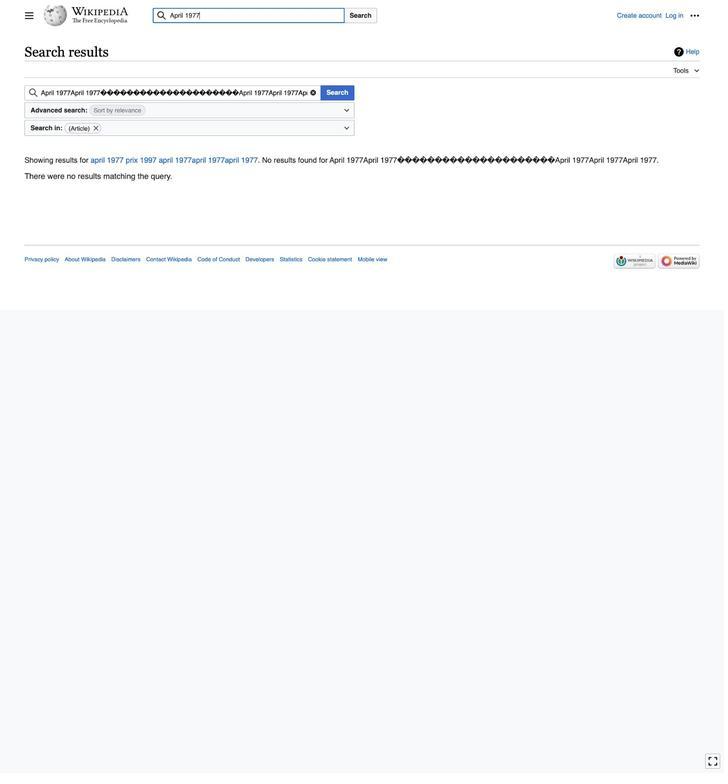 Task type: describe. For each thing, give the bounding box(es) containing it.
wikipedia image
[[72, 7, 128, 16]]

april 1978 image
[[148, 190, 166, 209]]

fullscreen image
[[709, 756, 718, 766]]

Search Wikipedia search field
[[141, 8, 345, 23]]

wikimedia foundation image
[[614, 254, 656, 269]]

log in and more options image
[[691, 11, 700, 20]]

menu image
[[25, 11, 34, 20]]

april 1973 image
[[148, 271, 166, 290]]

personal tools navigation
[[618, 8, 703, 23]]



Task type: locate. For each thing, give the bounding box(es) containing it.
remove image
[[93, 123, 99, 133]]

april 1970 image
[[148, 217, 166, 236]]

the free encyclopedia image
[[72, 18, 128, 24]]

None search field
[[25, 85, 321, 100]]

main content
[[21, 42, 704, 200]]

None search field
[[141, 8, 618, 312]]

option
[[148, 190, 166, 209], [148, 217, 166, 236], [148, 271, 166, 290], [142, 293, 345, 311]]

footer
[[25, 245, 700, 271]]

powered by mediawiki image
[[659, 254, 700, 269]]

search results list box
[[142, 24, 345, 311]]



Task type: vqa. For each thing, say whether or not it's contained in the screenshot.
personal tools navigation
yes



